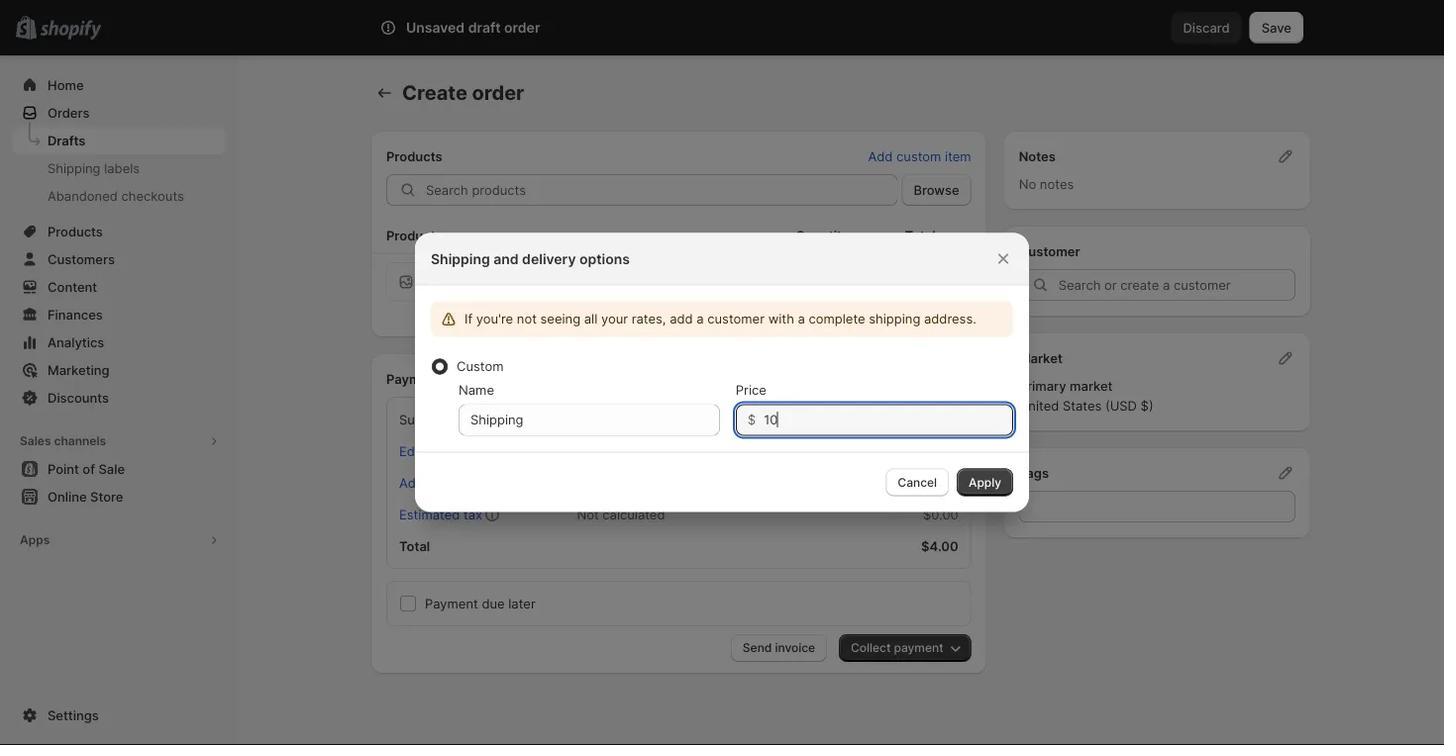 Task type: locate. For each thing, give the bounding box(es) containing it.
settings link
[[12, 702, 226, 730]]

add
[[868, 149, 893, 164], [399, 475, 424, 491]]

payment left due
[[425, 596, 478, 612]]

1 horizontal spatial shipping
[[431, 251, 490, 267]]

shipping for shipping and delivery options
[[431, 251, 490, 267]]

$5.00 up 'address.' at right top
[[901, 270, 936, 286]]

Name text field
[[459, 405, 720, 436]]

save button
[[1250, 12, 1303, 44]]

shipping for shipping labels
[[48, 160, 101, 176]]

products
[[386, 149, 442, 164]]

sales
[[20, 434, 51, 449]]

primary
[[1019, 378, 1066, 394]]

1 $0.00 from the top
[[923, 475, 958, 491]]

0 vertical spatial $0.00
[[923, 475, 958, 491]]

market
[[1019, 351, 1063, 366]]

sales channels button
[[12, 428, 226, 456]]

unsaved draft order
[[406, 19, 540, 36]]

pants requires shipping
[[438, 264, 546, 300]]

0 vertical spatial delivery
[[522, 251, 576, 267]]

invoice
[[775, 641, 815, 656]]

0 horizontal spatial add
[[399, 475, 424, 491]]

edit discount button
[[387, 438, 490, 466]]

requires
[[438, 284, 491, 300]]

1 vertical spatial shipping
[[869, 311, 920, 327]]

seeing
[[540, 311, 581, 327]]

payment due later
[[425, 596, 536, 612]]

1 horizontal spatial a
[[798, 311, 805, 327]]

address.
[[924, 311, 976, 327]]

1 vertical spatial total
[[399, 539, 430, 554]]

shipping and delivery options dialog
[[0, 233, 1444, 513]]

shipping down discount
[[427, 475, 479, 491]]

orders
[[48, 105, 90, 120]]

you're
[[476, 311, 513, 327]]

1 vertical spatial $5.00
[[438, 304, 473, 319]]

unsaved
[[406, 19, 465, 36]]

0 horizontal spatial total
[[399, 539, 430, 554]]

delivery inside "button"
[[499, 475, 547, 491]]

home link
[[12, 71, 226, 99]]

shipping up the not
[[494, 284, 546, 300]]

$5.00 up "$1.00" at right
[[923, 412, 958, 427]]

add inside "button"
[[399, 475, 424, 491]]

1 vertical spatial shipping
[[431, 251, 490, 267]]

$0.00 up $4.00 in the bottom right of the page
[[923, 507, 958, 522]]

0 vertical spatial payment
[[386, 371, 441, 387]]

with
[[768, 311, 794, 327]]

not
[[577, 507, 599, 522]]

(usd
[[1105, 398, 1137, 414]]

shipping left 'address.' at right top
[[869, 311, 920, 327]]

1 vertical spatial delivery
[[499, 475, 547, 491]]

abandoned checkouts link
[[12, 182, 226, 210]]

delivery right or
[[499, 475, 547, 491]]

shipping
[[48, 160, 101, 176], [431, 251, 490, 267]]

item
[[945, 149, 971, 164]]

2 vertical spatial shipping
[[427, 475, 479, 491]]

$5.00 down "requires"
[[438, 304, 473, 319]]

1 vertical spatial $0.00
[[923, 507, 958, 522]]

shipping up "requires"
[[431, 251, 490, 267]]

and
[[493, 251, 519, 267]]

no notes
[[1019, 176, 1074, 192]]

$0.00 down "$1.00" at right
[[923, 475, 958, 491]]

$4.00
[[921, 539, 958, 554]]

1 vertical spatial add
[[399, 475, 424, 491]]

cancel
[[898, 475, 937, 490]]

2 $0.00 from the top
[[923, 507, 958, 522]]

add inside button
[[868, 149, 893, 164]]

shipping down drafts
[[48, 160, 101, 176]]

delivery right and
[[522, 251, 576, 267]]

add
[[670, 311, 693, 327]]

due
[[482, 596, 505, 612]]

0 horizontal spatial shipping
[[48, 160, 101, 176]]

beginning
[[577, 444, 637, 459]]

a right with
[[798, 311, 805, 327]]

calculated
[[603, 507, 665, 522]]

send invoice
[[743, 641, 815, 656]]

0 vertical spatial shipping
[[494, 284, 546, 300]]

delivery
[[522, 251, 576, 267], [499, 475, 547, 491]]

0 vertical spatial total
[[905, 228, 936, 243]]

0 horizontal spatial shipping
[[427, 475, 479, 491]]

united
[[1019, 398, 1059, 414]]

0 vertical spatial shipping
[[48, 160, 101, 176]]

your
[[601, 311, 628, 327]]

shipping
[[494, 284, 546, 300], [869, 311, 920, 327], [427, 475, 479, 491]]

create
[[402, 81, 467, 105]]

0 vertical spatial order
[[504, 19, 540, 36]]

0 horizontal spatial a
[[697, 311, 704, 327]]

send
[[743, 641, 772, 656]]

0 vertical spatial add
[[868, 149, 893, 164]]

payment for payment
[[386, 371, 441, 387]]

0 vertical spatial $5.00
[[901, 270, 936, 286]]

add left custom
[[868, 149, 893, 164]]

no
[[1019, 176, 1036, 192]]

discard
[[1183, 20, 1230, 35]]

quantity
[[796, 228, 849, 243]]

$1.00
[[925, 444, 958, 459]]

if you're not seeing all your rates, add a customer with a complete shipping address.
[[465, 311, 976, 327]]

total down browse 'button'
[[905, 228, 936, 243]]

2 horizontal spatial shipping
[[869, 311, 920, 327]]

shipping inside "button"
[[427, 475, 479, 491]]

apply button
[[957, 469, 1013, 497]]

shipping inside alert
[[869, 311, 920, 327]]

complete
[[809, 311, 865, 327]]

search
[[467, 20, 509, 35]]

checkouts
[[121, 188, 184, 204]]

total
[[905, 228, 936, 243], [399, 539, 430, 554]]

1 horizontal spatial shipping
[[494, 284, 546, 300]]

order right draft
[[504, 19, 540, 36]]

order right create
[[472, 81, 524, 105]]

2 a from the left
[[798, 311, 805, 327]]

1 horizontal spatial total
[[905, 228, 936, 243]]

if
[[465, 311, 473, 327]]

1 vertical spatial payment
[[425, 596, 478, 612]]

payment up 'subtotal'
[[386, 371, 441, 387]]

tags
[[1019, 466, 1049, 481]]

a right add
[[697, 311, 704, 327]]

edit discount
[[399, 444, 479, 459]]

shipping inside dialog
[[431, 251, 490, 267]]

-
[[920, 444, 925, 459]]

$5.00 inside button
[[438, 304, 473, 319]]

total down add shipping or delivery "button"
[[399, 539, 430, 554]]

1 horizontal spatial add
[[868, 149, 893, 164]]

add custom item
[[868, 149, 971, 164]]

save
[[1262, 20, 1292, 35]]

create order
[[402, 81, 524, 105]]

1 a from the left
[[697, 311, 704, 327]]

payment
[[386, 371, 441, 387], [425, 596, 478, 612]]

a
[[697, 311, 704, 327], [798, 311, 805, 327]]

add down edit
[[399, 475, 424, 491]]

$5.00
[[901, 270, 936, 286], [438, 304, 473, 319], [923, 412, 958, 427]]

rates,
[[632, 311, 666, 327]]

abandoned checkouts
[[48, 188, 184, 204]]



Task type: describe. For each thing, give the bounding box(es) containing it.
drafts
[[48, 133, 85, 148]]

drafts link
[[12, 127, 226, 155]]

notes
[[1040, 176, 1074, 192]]

discard link
[[1171, 12, 1242, 44]]

$)
[[1141, 398, 1154, 414]]

abandoned
[[48, 188, 118, 204]]

labels
[[104, 160, 140, 176]]

send invoice button
[[731, 635, 827, 663]]

customer
[[707, 311, 765, 327]]

add for add shipping or delivery
[[399, 475, 424, 491]]

pants
[[438, 264, 473, 280]]

$5.00 button
[[426, 298, 485, 326]]

custom
[[896, 149, 941, 164]]

primary market united states (usd $)
[[1019, 378, 1154, 414]]

states
[[1063, 398, 1102, 414]]

apps
[[20, 533, 50, 548]]

Price text field
[[764, 405, 1013, 436]]

if you're not seeing all your rates, add a customer with a complete shipping address. alert
[[431, 302, 1013, 337]]

$
[[748, 413, 756, 428]]

discounts link
[[12, 384, 226, 412]]

payment for payment due later
[[425, 596, 478, 612]]

not calculated
[[577, 507, 665, 522]]

discount
[[426, 444, 479, 459]]

delivery inside dialog
[[522, 251, 576, 267]]

orders link
[[12, 99, 226, 127]]

add shipping or delivery
[[399, 475, 547, 491]]

not
[[517, 311, 537, 327]]

market
[[1070, 378, 1113, 394]]

notes
[[1019, 149, 1056, 164]]

customer
[[1019, 244, 1080, 259]]

name
[[459, 383, 494, 398]]

subtotal
[[399, 412, 450, 427]]

search button
[[435, 12, 1009, 44]]

custom
[[457, 359, 504, 374]]

product
[[386, 228, 435, 243]]

home
[[48, 77, 84, 93]]

add for add custom item
[[868, 149, 893, 164]]

options
[[579, 251, 630, 267]]

apps button
[[12, 527, 226, 555]]

add shipping or delivery button
[[387, 469, 559, 497]]

1 vertical spatial order
[[472, 81, 524, 105]]

all
[[584, 311, 597, 327]]

edit
[[399, 444, 423, 459]]

price
[[736, 383, 766, 398]]

channels
[[54, 434, 106, 449]]

browse
[[914, 182, 959, 198]]

add custom item button
[[856, 143, 983, 170]]

shopify image
[[40, 20, 101, 40]]

later
[[508, 596, 536, 612]]

browse button
[[902, 174, 971, 206]]

apply
[[969, 475, 1001, 490]]

-$1.00
[[920, 444, 958, 459]]

settings
[[48, 708, 99, 724]]

shipping inside pants requires shipping
[[494, 284, 546, 300]]

2 vertical spatial $5.00
[[923, 412, 958, 427]]

sales channels
[[20, 434, 106, 449]]

shipping labels
[[48, 160, 140, 176]]

cancel button
[[886, 469, 949, 497]]

draft
[[468, 19, 501, 36]]

discounts
[[48, 390, 109, 406]]

shipping labels link
[[12, 155, 226, 182]]



Task type: vqa. For each thing, say whether or not it's contained in the screenshot.
Analytics
no



